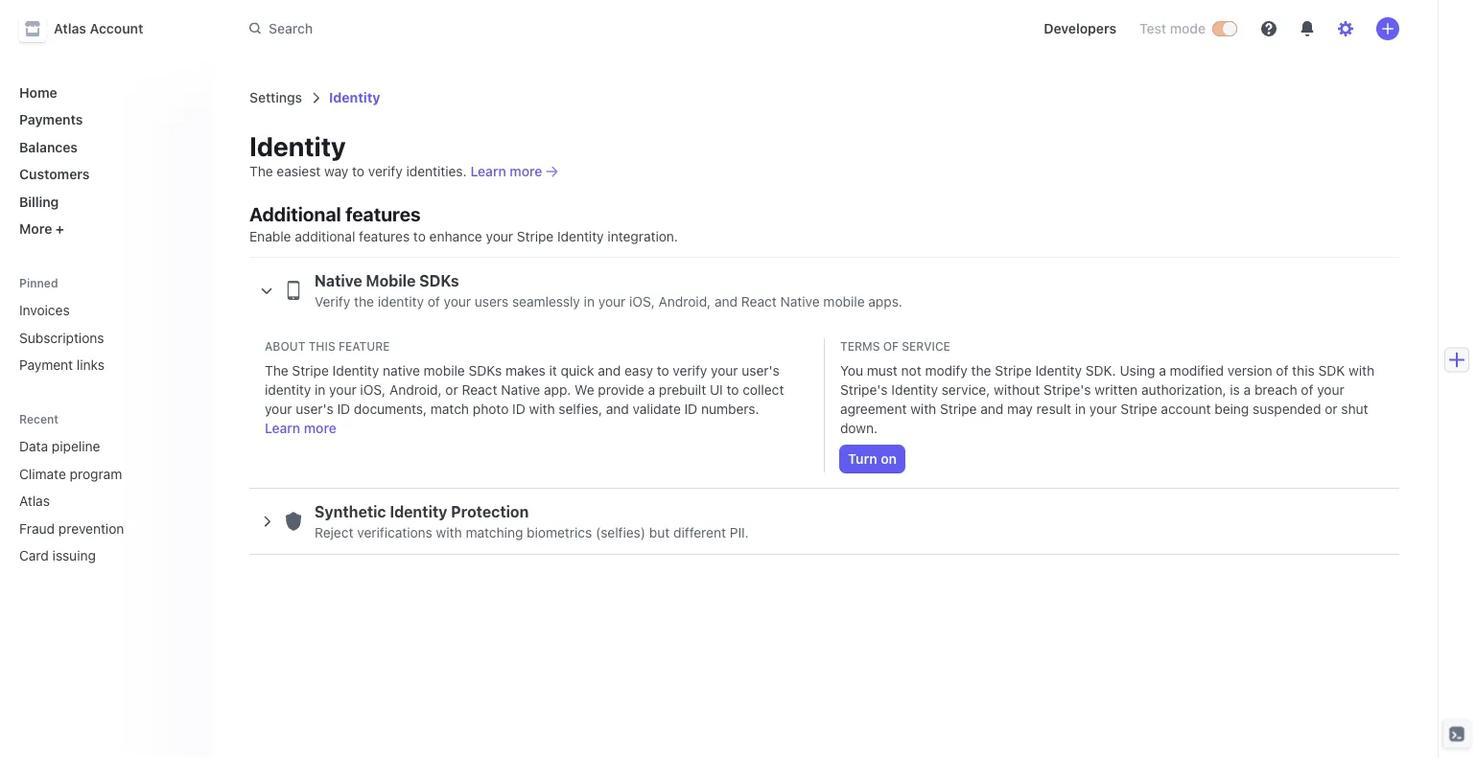 Task type: describe. For each thing, give the bounding box(es) containing it.
links
[[77, 357, 104, 373]]

1 vertical spatial features
[[359, 229, 410, 245]]

to right the ui at the bottom left
[[727, 382, 739, 398]]

or inside the stripe identity native mobile sdks makes it quick and easy to verify your user's identity in your ios, android, or react native app. we provide a prebuilt ui to collect your user's id documents, match photo id with selfies, and validate id numbers. learn more
[[445, 382, 458, 398]]

climate program
[[19, 466, 122, 482]]

breach
[[1255, 382, 1297, 398]]

to right the 'easy'
[[657, 363, 669, 379]]

customers
[[19, 166, 90, 182]]

selfies,
[[559, 401, 602, 417]]

learn more link for identity
[[471, 162, 558, 181]]

developers link
[[1036, 13, 1124, 44]]

app.
[[544, 382, 571, 398]]

way
[[324, 164, 348, 179]]

issuing
[[52, 548, 96, 564]]

1 vertical spatial native
[[780, 294, 820, 310]]

mode
[[1170, 21, 1206, 36]]

of up must
[[883, 340, 899, 353]]

data pipeline link
[[12, 431, 169, 462]]

identity down not
[[891, 382, 938, 398]]

collect
[[743, 382, 784, 398]]

settings image
[[1338, 21, 1353, 36]]

0 vertical spatial learn
[[471, 164, 506, 179]]

identities.
[[406, 164, 467, 179]]

with down not
[[910, 401, 936, 417]]

turn on
[[848, 451, 897, 467]]

core navigation links element
[[12, 77, 196, 245]]

stripe inside additional features enable additional features to enhance your stripe identity integration.
[[517, 229, 554, 245]]

stripe down written
[[1120, 401, 1157, 417]]

2 id from the left
[[512, 401, 525, 417]]

service,
[[942, 382, 990, 398]]

atlas account
[[54, 21, 143, 36]]

protection
[[451, 503, 529, 521]]

stripe up without
[[995, 363, 1032, 379]]

the for the easiest way to verify identities.
[[249, 164, 273, 179]]

your down written
[[1090, 401, 1117, 417]]

and inside you must not modify the stripe identity sdk. using a modified version of this sdk with stripe's identity service, without stripe's written authorization, is a breach of your agreement with stripe and may result in your stripe account being suspended or shut down.
[[981, 401, 1004, 417]]

verify
[[315, 294, 350, 310]]

apps.
[[868, 294, 902, 310]]

version
[[1228, 363, 1272, 379]]

recent
[[19, 413, 59, 426]]

3 id from the left
[[684, 401, 697, 417]]

ui
[[710, 382, 723, 398]]

and down the provide
[[606, 401, 629, 417]]

integration.
[[608, 229, 678, 245]]

billing link
[[12, 186, 196, 217]]

the stripe identity native mobile sdks makes it quick and easy to verify your user's identity in your ios, android, or react native app. we provide a prebuilt ui to collect your user's id documents, match photo id with selfies, and validate id numbers. learn more
[[265, 363, 784, 436]]

it
[[549, 363, 557, 379]]

easy
[[624, 363, 653, 379]]

react inside the stripe identity native mobile sdks makes it quick and easy to verify your user's identity in your ios, android, or react native app. we provide a prebuilt ui to collect your user's id documents, match photo id with selfies, and validate id numbers. learn more
[[462, 382, 497, 398]]

being
[[1215, 401, 1249, 417]]

biometrics
[[527, 525, 592, 541]]

turn on button
[[840, 446, 905, 473]]

learn more
[[471, 164, 542, 179]]

(selfies)
[[596, 525, 646, 541]]

test mode
[[1139, 21, 1206, 36]]

program
[[70, 466, 122, 482]]

pinned
[[19, 276, 58, 290]]

developers
[[1044, 21, 1116, 36]]

payments
[[19, 112, 83, 128]]

but
[[649, 525, 670, 541]]

atlas for atlas account
[[54, 21, 86, 36]]

stripe inside the stripe identity native mobile sdks makes it quick and easy to verify your user's identity in your ios, android, or react native app. we provide a prebuilt ui to collect your user's id documents, match photo id with selfies, and validate id numbers. learn more
[[292, 363, 329, 379]]

verifications
[[357, 525, 432, 541]]

of inside the native mobile sdks verify the identity of your users seamlessly in your ios, android, and react native mobile apps.
[[428, 294, 440, 310]]

card
[[19, 548, 49, 564]]

mobile inside the stripe identity native mobile sdks makes it quick and easy to verify your user's identity in your ios, android, or react native app. we provide a prebuilt ui to collect your user's id documents, match photo id with selfies, and validate id numbers. learn more
[[424, 363, 465, 379]]

terms
[[840, 340, 880, 353]]

stripe down service,
[[940, 401, 977, 417]]

atlas for atlas
[[19, 493, 50, 509]]

to inside additional features enable additional features to enhance your stripe identity integration.
[[413, 229, 426, 245]]

your right seamlessly
[[598, 294, 626, 310]]

your down sdk
[[1317, 382, 1344, 398]]

additional
[[249, 202, 341, 225]]

+
[[56, 221, 64, 237]]

and inside the native mobile sdks verify the identity of your users seamlessly in your ios, android, and react native mobile apps.
[[715, 294, 738, 310]]

match
[[430, 401, 469, 417]]

written
[[1095, 382, 1138, 398]]

payment
[[19, 357, 73, 373]]

in inside the stripe identity native mobile sdks makes it quick and easy to verify your user's identity in your ios, android, or react native app. we provide a prebuilt ui to collect your user's id documents, match photo id with selfies, and validate id numbers. learn more
[[315, 382, 326, 398]]

to right way
[[352, 164, 364, 179]]

identity inside the stripe identity native mobile sdks makes it quick and easy to verify your user's identity in your ios, android, or react native app. we provide a prebuilt ui to collect your user's id documents, match photo id with selfies, and validate id numbers. learn more
[[332, 363, 379, 379]]

data
[[19, 439, 48, 455]]

android, inside the stripe identity native mobile sdks makes it quick and easy to verify your user's identity in your ios, android, or react native app. we provide a prebuilt ui to collect your user's id documents, match photo id with selfies, and validate id numbers. learn more
[[389, 382, 442, 398]]

balances
[[19, 139, 78, 155]]

atlas account button
[[19, 15, 162, 42]]

about
[[265, 340, 305, 353]]

users
[[475, 294, 509, 310]]

fraud prevention link
[[12, 513, 169, 544]]

identity inside synthetic identity protection reject verifications with matching biometrics (selfies) but different pii.
[[390, 503, 447, 521]]

customers link
[[12, 159, 196, 190]]

search
[[269, 20, 313, 36]]

identity up easiest
[[249, 130, 346, 162]]

more inside the stripe identity native mobile sdks makes it quick and easy to verify your user's identity in your ios, android, or react native app. we provide a prebuilt ui to collect your user's id documents, match photo id with selfies, and validate id numbers. learn more
[[304, 421, 336, 436]]

0 vertical spatial more
[[510, 164, 542, 179]]

Search search field
[[238, 11, 779, 46]]

pipeline
[[52, 439, 100, 455]]

card issuing
[[19, 548, 96, 564]]

invoices
[[19, 303, 70, 318]]

account
[[1161, 401, 1211, 417]]

of up suspended
[[1301, 382, 1313, 398]]

billing
[[19, 194, 59, 210]]

1 vertical spatial user's
[[296, 401, 333, 417]]

recent navigation links element
[[0, 411, 211, 572]]

with inside synthetic identity protection reject verifications with matching biometrics (selfies) but different pii.
[[436, 525, 462, 541]]

in inside the native mobile sdks verify the identity of your users seamlessly in your ios, android, and react native mobile apps.
[[584, 294, 595, 310]]

modified
[[1170, 363, 1224, 379]]

different
[[673, 525, 726, 541]]

authorization,
[[1141, 382, 1226, 398]]

about this feature
[[265, 340, 390, 353]]



Task type: locate. For each thing, give the bounding box(es) containing it.
with down the app.
[[529, 401, 555, 417]]

synthetic identity protection reject verifications with matching biometrics (selfies) but different pii.
[[315, 503, 749, 541]]

in inside you must not modify the stripe identity sdk. using a modified version of this sdk with stripe's identity service, without stripe's written authorization, is a breach of your agreement with stripe and may result in your stripe account being suspended or shut down.
[[1075, 401, 1086, 417]]

mobile up match on the bottom left of page
[[424, 363, 465, 379]]

not
[[901, 363, 921, 379]]

learn more link up additional features enable additional features to enhance your stripe identity integration.
[[471, 162, 558, 181]]

identity up the native mobile sdks verify the identity of your users seamlessly in your ios, android, and react native mobile apps.
[[557, 229, 604, 245]]

this left sdk
[[1292, 363, 1315, 379]]

prevention
[[58, 521, 124, 537]]

verify right way
[[368, 164, 403, 179]]

1 horizontal spatial or
[[1325, 401, 1338, 417]]

synthetic
[[315, 503, 386, 521]]

0 vertical spatial react
[[741, 294, 777, 310]]

native down makes
[[501, 382, 540, 398]]

sdks inside the native mobile sdks verify the identity of your users seamlessly in your ios, android, and react native mobile apps.
[[419, 272, 459, 290]]

1 horizontal spatial ios,
[[629, 294, 655, 310]]

0 vertical spatial sdks
[[419, 272, 459, 290]]

validate
[[633, 401, 681, 417]]

0 horizontal spatial react
[[462, 382, 497, 398]]

of up breach
[[1276, 363, 1288, 379]]

android, inside the native mobile sdks verify the identity of your users seamlessly in your ios, android, and react native mobile apps.
[[659, 294, 711, 310]]

in right result
[[1075, 401, 1086, 417]]

identity inside additional features enable additional features to enhance your stripe identity integration.
[[557, 229, 604, 245]]

easiest
[[277, 164, 321, 179]]

or left the shut
[[1325, 401, 1338, 417]]

the for not
[[971, 363, 991, 379]]

1 vertical spatial the
[[971, 363, 991, 379]]

1 vertical spatial identity
[[265, 382, 311, 398]]

0 horizontal spatial learn more link
[[265, 419, 336, 438]]

or inside you must not modify the stripe identity sdk. using a modified version of this sdk with stripe's identity service, without stripe's written authorization, is a breach of your agreement with stripe and may result in your stripe account being suspended or shut down.
[[1325, 401, 1338, 417]]

0 vertical spatial features
[[345, 202, 421, 225]]

your up the ui at the bottom left
[[711, 363, 738, 379]]

android, down native
[[389, 382, 442, 398]]

0 horizontal spatial this
[[309, 340, 335, 353]]

provide
[[598, 382, 644, 398]]

identity up verifications
[[390, 503, 447, 521]]

card issuing link
[[12, 540, 169, 572]]

down.
[[840, 421, 878, 436]]

id left documents,
[[337, 401, 350, 417]]

1 horizontal spatial id
[[512, 401, 525, 417]]

1 horizontal spatial in
[[584, 294, 595, 310]]

2 horizontal spatial in
[[1075, 401, 1086, 417]]

1 vertical spatial atlas
[[19, 493, 50, 509]]

to left enhance
[[413, 229, 426, 245]]

1 vertical spatial more
[[304, 421, 336, 436]]

identity up result
[[1035, 363, 1082, 379]]

identity inside the native mobile sdks verify the identity of your users seamlessly in your ios, android, and react native mobile apps.
[[378, 294, 424, 310]]

your left users
[[444, 294, 471, 310]]

you must not modify the stripe identity sdk. using a modified version of this sdk with stripe's identity service, without stripe's written authorization, is a breach of your agreement with stripe and may result in your stripe account being suspended or shut down.
[[840, 363, 1375, 436]]

a right 'is'
[[1244, 382, 1251, 398]]

pinned navigation links element
[[12, 275, 196, 381]]

1 horizontal spatial user's
[[742, 363, 780, 379]]

a right using
[[1159, 363, 1166, 379]]

2 vertical spatial in
[[1075, 401, 1086, 417]]

1 vertical spatial sdks
[[469, 363, 502, 379]]

sdks inside the stripe identity native mobile sdks makes it quick and easy to verify your user's identity in your ios, android, or react native app. we provide a prebuilt ui to collect your user's id documents, match photo id with selfies, and validate id numbers. learn more
[[469, 363, 502, 379]]

0 vertical spatial the
[[249, 164, 273, 179]]

quick
[[561, 363, 594, 379]]

0 horizontal spatial sdks
[[419, 272, 459, 290]]

0 vertical spatial user's
[[742, 363, 780, 379]]

a up validate
[[648, 382, 655, 398]]

id right photo
[[512, 401, 525, 417]]

react up the collect
[[741, 294, 777, 310]]

react up photo
[[462, 382, 497, 398]]

native
[[315, 272, 362, 290], [780, 294, 820, 310], [501, 382, 540, 398]]

native
[[383, 363, 420, 379]]

atlas inside button
[[54, 21, 86, 36]]

modify
[[925, 363, 968, 379]]

native left apps.
[[780, 294, 820, 310]]

identity down mobile
[[378, 294, 424, 310]]

atlas left account
[[54, 21, 86, 36]]

home
[[19, 84, 57, 100]]

your right enhance
[[486, 229, 513, 245]]

payment links link
[[12, 350, 196, 381]]

learn
[[471, 164, 506, 179], [265, 421, 300, 436]]

the right verify
[[354, 294, 374, 310]]

ios, inside the native mobile sdks verify the identity of your users seamlessly in your ios, android, and react native mobile apps.
[[629, 294, 655, 310]]

climate program link
[[12, 458, 169, 490]]

learn down about
[[265, 421, 300, 436]]

0 vertical spatial ios,
[[629, 294, 655, 310]]

stripe's up agreement
[[840, 382, 888, 398]]

the inside the native mobile sdks verify the identity of your users seamlessly in your ios, android, and react native mobile apps.
[[354, 294, 374, 310]]

0 vertical spatial this
[[309, 340, 335, 353]]

and up the provide
[[598, 363, 621, 379]]

1 vertical spatial react
[[462, 382, 497, 398]]

2 horizontal spatial a
[[1244, 382, 1251, 398]]

in
[[584, 294, 595, 310], [315, 382, 326, 398], [1075, 401, 1086, 417]]

the inside the stripe identity native mobile sdks makes it quick and easy to verify your user's identity in your ios, android, or react native app. we provide a prebuilt ui to collect your user's id documents, match photo id with selfies, and validate id numbers. learn more
[[265, 363, 288, 379]]

stripe down about this feature
[[292, 363, 329, 379]]

1 horizontal spatial verify
[[673, 363, 707, 379]]

a inside the stripe identity native mobile sdks makes it quick and easy to verify your user's identity in your ios, android, or react native app. we provide a prebuilt ui to collect your user's id documents, match photo id with selfies, and validate id numbers. learn more
[[648, 382, 655, 398]]

0 horizontal spatial ios,
[[360, 382, 386, 398]]

1 horizontal spatial mobile
[[823, 294, 865, 310]]

ios, down integration.
[[629, 294, 655, 310]]

sdks down enhance
[[419, 272, 459, 290]]

0 horizontal spatial verify
[[368, 164, 403, 179]]

pinned element
[[12, 295, 196, 381]]

additional features enable additional features to enhance your stripe identity integration.
[[249, 202, 678, 245]]

mobile
[[823, 294, 865, 310], [424, 363, 465, 379]]

or up match on the bottom left of page
[[445, 382, 458, 398]]

1 horizontal spatial android,
[[659, 294, 711, 310]]

help image
[[1261, 21, 1277, 36]]

android, down integration.
[[659, 294, 711, 310]]

sdk
[[1318, 363, 1345, 379]]

0 horizontal spatial user's
[[296, 401, 333, 417]]

more up additional features enable additional features to enhance your stripe identity integration.
[[510, 164, 542, 179]]

balances link
[[12, 131, 196, 163]]

0 vertical spatial the
[[354, 294, 374, 310]]

0 horizontal spatial android,
[[389, 382, 442, 398]]

may
[[1007, 401, 1033, 417]]

1 horizontal spatial the
[[971, 363, 991, 379]]

features down the easiest way to verify identities.
[[345, 202, 421, 225]]

with
[[1349, 363, 1375, 379], [529, 401, 555, 417], [910, 401, 936, 417], [436, 525, 462, 541]]

sdks up photo
[[469, 363, 502, 379]]

0 horizontal spatial native
[[315, 272, 362, 290]]

payment links
[[19, 357, 104, 373]]

the up service,
[[971, 363, 991, 379]]

2 horizontal spatial native
[[780, 294, 820, 310]]

1 vertical spatial in
[[315, 382, 326, 398]]

1 stripe's from the left
[[840, 382, 888, 398]]

0 horizontal spatial id
[[337, 401, 350, 417]]

photo
[[473, 401, 509, 417]]

1 horizontal spatial learn
[[471, 164, 506, 179]]

in right seamlessly
[[584, 294, 595, 310]]

home link
[[12, 77, 196, 108]]

you
[[840, 363, 863, 379]]

fraud prevention
[[19, 521, 124, 537]]

service
[[902, 340, 950, 353]]

1 horizontal spatial learn more link
[[471, 162, 558, 181]]

ios, inside the stripe identity native mobile sdks makes it quick and easy to verify your user's identity in your ios, android, or react native app. we provide a prebuilt ui to collect your user's id documents, match photo id with selfies, and validate id numbers. learn more
[[360, 382, 386, 398]]

0 vertical spatial mobile
[[823, 294, 865, 310]]

this inside you must not modify the stripe identity sdk. using a modified version of this sdk with stripe's identity service, without stripe's written authorization, is a breach of your agreement with stripe and may result in your stripe account being suspended or shut down.
[[1292, 363, 1315, 379]]

additional
[[295, 229, 355, 245]]

settings link
[[249, 90, 302, 106]]

and up the ui at the bottom left
[[715, 294, 738, 310]]

mobile
[[366, 272, 416, 290]]

1 vertical spatial learn
[[265, 421, 300, 436]]

1 vertical spatial or
[[1325, 401, 1338, 417]]

or
[[445, 382, 458, 398], [1325, 401, 1338, 417]]

identity inside the stripe identity native mobile sdks makes it quick and easy to verify your user's identity in your ios, android, or react native app. we provide a prebuilt ui to collect your user's id documents, match photo id with selfies, and validate id numbers. learn more
[[265, 382, 311, 398]]

more
[[510, 164, 542, 179], [304, 421, 336, 436]]

your down about this feature
[[329, 382, 356, 398]]

recent element
[[0, 431, 211, 572]]

stripe's
[[840, 382, 888, 398], [1044, 382, 1091, 398]]

0 horizontal spatial identity
[[265, 382, 311, 398]]

stripe up seamlessly
[[517, 229, 554, 245]]

1 horizontal spatial stripe's
[[1044, 382, 1091, 398]]

must
[[867, 363, 898, 379]]

0 horizontal spatial in
[[315, 382, 326, 398]]

0 vertical spatial native
[[315, 272, 362, 290]]

the for the stripe identity native mobile sdks makes it quick and easy to verify your user's identity in your ios, android, or react native app. we provide a prebuilt ui to collect your user's id documents, match photo id with selfies, and validate id numbers. learn more
[[265, 363, 288, 379]]

matching
[[466, 525, 523, 541]]

identity down about
[[265, 382, 311, 398]]

the down about
[[265, 363, 288, 379]]

1 horizontal spatial react
[[741, 294, 777, 310]]

to
[[352, 164, 364, 179], [413, 229, 426, 245], [657, 363, 669, 379], [727, 382, 739, 398]]

mobile left apps.
[[823, 294, 865, 310]]

the easiest way to verify identities.
[[249, 164, 467, 179]]

identity down feature
[[332, 363, 379, 379]]

with right sdk
[[1349, 363, 1375, 379]]

1 vertical spatial ios,
[[360, 382, 386, 398]]

0 horizontal spatial more
[[304, 421, 336, 436]]

with inside the stripe identity native mobile sdks makes it quick and easy to verify your user's identity in your ios, android, or react native app. we provide a prebuilt ui to collect your user's id documents, match photo id with selfies, and validate id numbers. learn more
[[529, 401, 555, 417]]

0 horizontal spatial stripe's
[[840, 382, 888, 398]]

0 vertical spatial learn more link
[[471, 162, 558, 181]]

features
[[345, 202, 421, 225], [359, 229, 410, 245]]

1 horizontal spatial more
[[510, 164, 542, 179]]

terms of service
[[840, 340, 950, 353]]

atlas link
[[12, 486, 169, 517]]

verify up prebuilt
[[673, 363, 707, 379]]

learn more link down about
[[265, 419, 336, 438]]

1 horizontal spatial a
[[1159, 363, 1166, 379]]

1 horizontal spatial atlas
[[54, 21, 86, 36]]

0 horizontal spatial or
[[445, 382, 458, 398]]

react inside the native mobile sdks verify the identity of your users seamlessly in your ios, android, and react native mobile apps.
[[741, 294, 777, 310]]

of left users
[[428, 294, 440, 310]]

in down about this feature
[[315, 382, 326, 398]]

1 vertical spatial this
[[1292, 363, 1315, 379]]

learn right identities.
[[471, 164, 506, 179]]

1 horizontal spatial native
[[501, 382, 540, 398]]

with left matching
[[436, 525, 462, 541]]

0 vertical spatial in
[[584, 294, 595, 310]]

the for sdks
[[354, 294, 374, 310]]

0 horizontal spatial mobile
[[424, 363, 465, 379]]

1 id from the left
[[337, 401, 350, 417]]

numbers.
[[701, 401, 759, 417]]

features up mobile
[[359, 229, 410, 245]]

payments link
[[12, 104, 196, 135]]

account
[[90, 21, 143, 36]]

2 vertical spatial native
[[501, 382, 540, 398]]

0 vertical spatial atlas
[[54, 21, 86, 36]]

and
[[715, 294, 738, 310], [598, 363, 621, 379], [606, 401, 629, 417], [981, 401, 1004, 417]]

result
[[1037, 401, 1071, 417]]

1 horizontal spatial sdks
[[469, 363, 502, 379]]

1 vertical spatial mobile
[[424, 363, 465, 379]]

fraud
[[19, 521, 55, 537]]

subscriptions link
[[12, 322, 196, 353]]

climate
[[19, 466, 66, 482]]

ios, up documents,
[[360, 382, 386, 398]]

0 vertical spatial identity
[[378, 294, 424, 310]]

enable
[[249, 229, 291, 245]]

0 horizontal spatial the
[[354, 294, 374, 310]]

seamlessly
[[512, 294, 580, 310]]

user's up the collect
[[742, 363, 780, 379]]

0 vertical spatial android,
[[659, 294, 711, 310]]

0 horizontal spatial learn
[[265, 421, 300, 436]]

the
[[249, 164, 273, 179], [265, 363, 288, 379]]

mobile inside the native mobile sdks verify the identity of your users seamlessly in your ios, android, and react native mobile apps.
[[823, 294, 865, 310]]

0 horizontal spatial atlas
[[19, 493, 50, 509]]

more +
[[19, 221, 64, 237]]

without
[[994, 382, 1040, 398]]

Search text field
[[238, 11, 779, 46]]

verify inside the stripe identity native mobile sdks makes it quick and easy to verify your user's identity in your ios, android, or react native app. we provide a prebuilt ui to collect your user's id documents, match photo id with selfies, and validate id numbers. learn more
[[673, 363, 707, 379]]

on
[[881, 451, 897, 467]]

this right about
[[309, 340, 335, 353]]

stripe's up result
[[1044, 382, 1091, 398]]

0 vertical spatial or
[[445, 382, 458, 398]]

id down prebuilt
[[684, 401, 697, 417]]

pii.
[[730, 525, 749, 541]]

invoices link
[[12, 295, 196, 326]]

your inside additional features enable additional features to enhance your stripe identity integration.
[[486, 229, 513, 245]]

1 vertical spatial verify
[[673, 363, 707, 379]]

native up verify
[[315, 272, 362, 290]]

and left may
[[981, 401, 1004, 417]]

your
[[486, 229, 513, 245], [444, 294, 471, 310], [598, 294, 626, 310], [711, 363, 738, 379], [329, 382, 356, 398], [1317, 382, 1344, 398], [265, 401, 292, 417], [1090, 401, 1117, 417]]

atlas inside recent "element"
[[19, 493, 50, 509]]

0 horizontal spatial a
[[648, 382, 655, 398]]

identity up the easiest way to verify identities.
[[329, 90, 380, 106]]

2 stripe's from the left
[[1044, 382, 1091, 398]]

turn
[[848, 451, 877, 467]]

user's down about this feature
[[296, 401, 333, 417]]

the left easiest
[[249, 164, 273, 179]]

0 vertical spatial verify
[[368, 164, 403, 179]]

a
[[1159, 363, 1166, 379], [648, 382, 655, 398], [1244, 382, 1251, 398]]

subscriptions
[[19, 330, 104, 346]]

native inside the stripe identity native mobile sdks makes it quick and easy to verify your user's identity in your ios, android, or react native app. we provide a prebuilt ui to collect your user's id documents, match photo id with selfies, and validate id numbers. learn more
[[501, 382, 540, 398]]

atlas up fraud
[[19, 493, 50, 509]]

1 vertical spatial learn more link
[[265, 419, 336, 438]]

notifications image
[[1300, 21, 1315, 36]]

1 vertical spatial the
[[265, 363, 288, 379]]

we
[[575, 382, 594, 398]]

learn more link
[[471, 162, 558, 181], [265, 419, 336, 438]]

1 horizontal spatial identity
[[378, 294, 424, 310]]

reject
[[315, 525, 353, 541]]

suspended
[[1253, 401, 1321, 417]]

learn inside the stripe identity native mobile sdks makes it quick and easy to verify your user's identity in your ios, android, or react native app. we provide a prebuilt ui to collect your user's id documents, match photo id with selfies, and validate id numbers. learn more
[[265, 421, 300, 436]]

more down about this feature
[[304, 421, 336, 436]]

the inside you must not modify the stripe identity sdk. using a modified version of this sdk with stripe's identity service, without stripe's written authorization, is a breach of your agreement with stripe and may result in your stripe account being suspended or shut down.
[[971, 363, 991, 379]]

learn more link for about this feature
[[265, 419, 336, 438]]

your down about
[[265, 401, 292, 417]]

makes
[[506, 363, 546, 379]]

1 horizontal spatial this
[[1292, 363, 1315, 379]]

test
[[1139, 21, 1166, 36]]

ios,
[[629, 294, 655, 310], [360, 382, 386, 398]]

2 horizontal spatial id
[[684, 401, 697, 417]]

1 vertical spatial android,
[[389, 382, 442, 398]]



Task type: vqa. For each thing, say whether or not it's contained in the screenshot.
USD in the Premium Apples $500.00 USD
no



